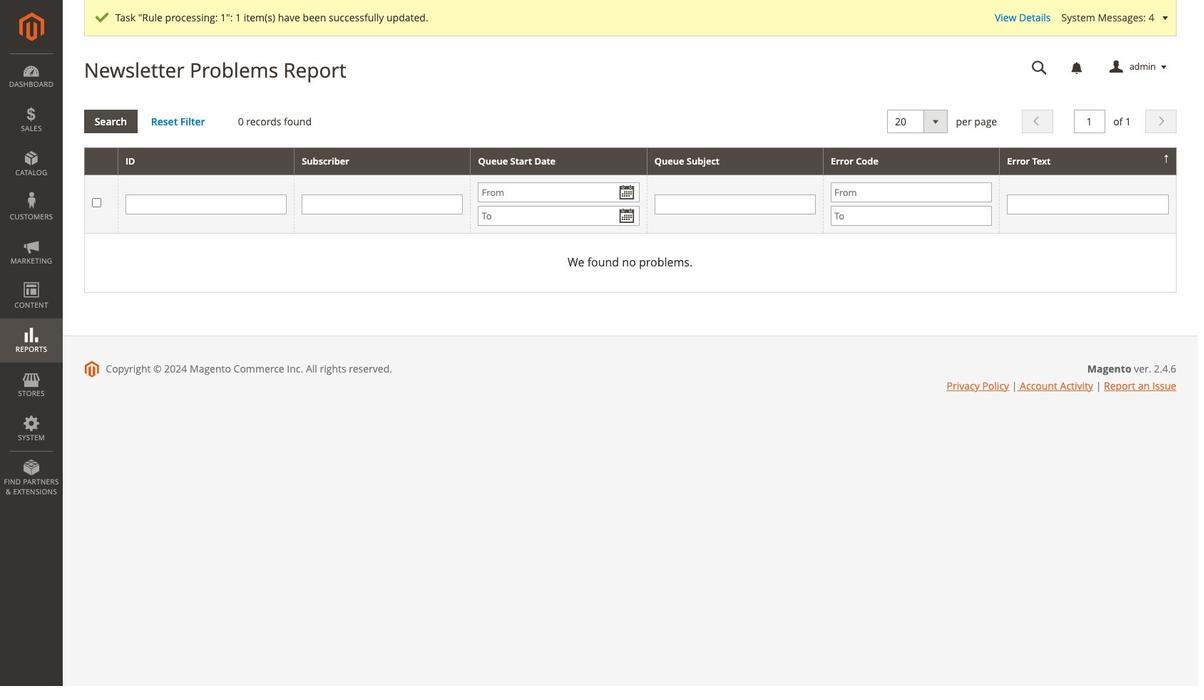 Task type: locate. For each thing, give the bounding box(es) containing it.
1 horizontal spatial from text field
[[831, 183, 992, 203]]

0 horizontal spatial from text field
[[478, 183, 640, 203]]

menu bar
[[0, 53, 63, 504]]

None checkbox
[[92, 198, 101, 208]]

From text field
[[478, 183, 640, 203], [831, 183, 992, 203]]

1 from text field from the left
[[478, 183, 640, 203]]

2 from text field from the left
[[831, 183, 992, 203]]

To text field
[[478, 206, 640, 226]]

from text field up to text box
[[478, 183, 640, 203]]

None text field
[[1022, 55, 1058, 80], [302, 195, 463, 215], [1007, 195, 1169, 215], [1022, 55, 1058, 80], [302, 195, 463, 215], [1007, 195, 1169, 215]]

from text field up to text field
[[831, 183, 992, 203]]

None text field
[[1074, 110, 1105, 133], [125, 195, 287, 215], [655, 195, 816, 215], [1074, 110, 1105, 133], [125, 195, 287, 215], [655, 195, 816, 215]]

To text field
[[831, 206, 992, 226]]



Task type: describe. For each thing, give the bounding box(es) containing it.
magento admin panel image
[[19, 12, 44, 41]]

from text field for to text field
[[831, 183, 992, 203]]

from text field for to text box
[[478, 183, 640, 203]]



